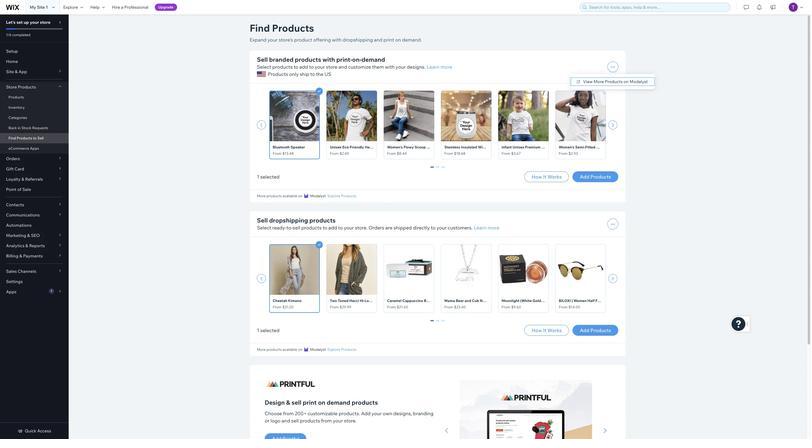 Task type: vqa. For each thing, say whether or not it's contained in the screenshot.


Task type: locate. For each thing, give the bounding box(es) containing it.
1 vertical spatial select
[[257, 225, 271, 231]]

it down moonlight (white gold peppermint) lip whip from $9.60
[[543, 328, 547, 334]]

1 vertical spatial site
[[6, 69, 14, 74]]

2 select from the top
[[257, 225, 271, 231]]

from down moonlight
[[502, 305, 511, 309]]

demand up products.
[[327, 399, 350, 406]]

& right "design"
[[286, 399, 290, 406]]

1 vertical spatial how it works button
[[525, 325, 569, 336]]

cotton right organic
[[611, 145, 623, 149]]

from left 200+
[[283, 411, 294, 417]]

& left seo
[[27, 233, 30, 238]]

site & app
[[6, 69, 27, 74]]

1 2 from the top
[[442, 167, 444, 172]]

works
[[548, 174, 562, 180], [548, 328, 562, 334]]

1 more products available on from the top
[[257, 194, 303, 198]]

$21.60
[[397, 305, 408, 309]]

store. left are
[[355, 225, 368, 231]]

2 how it works from the top
[[532, 328, 562, 334]]

2 shirt from the left
[[553, 145, 562, 149]]

0 horizontal spatial unisex
[[330, 145, 342, 149]]

marketing
[[6, 233, 26, 238]]

ecommerce apps link
[[0, 143, 69, 154]]

from down mama
[[445, 305, 454, 309]]

sell inside the choose from 200+ customizable products. add your own designs, branding or logo and sell products from your store.
[[291, 418, 299, 424]]

and right logo
[[282, 418, 290, 424]]

1 vertical spatial add
[[329, 225, 337, 231]]

explore products
[[328, 194, 356, 198], [328, 347, 356, 352]]

from left $2.69
[[330, 151, 339, 156]]

learn more link right customers.
[[474, 224, 500, 231]]

2 available from the top
[[283, 347, 297, 352]]

t- inside women's semi-fitted organic cotton t-shirt from $2.93
[[624, 145, 627, 149]]

& right billing
[[19, 253, 22, 259]]

0 vertical spatial explore
[[63, 5, 78, 10]]

let's set up your store
[[6, 20, 50, 25]]

contacts button
[[0, 200, 69, 210]]

store. inside the choose from 200+ customizable products. add your own designs, branding or logo and sell products from your store.
[[344, 418, 357, 424]]

0 1 2
[[431, 167, 444, 172], [431, 320, 444, 326]]

0 vertical spatial 2
[[442, 167, 444, 172]]

1 cotton from the left
[[377, 145, 389, 149]]

women's inside women's semi-fitted organic cotton t-shirt from $2.93
[[559, 145, 575, 149]]

heavy
[[365, 145, 376, 149]]

1 add products from the top
[[580, 174, 611, 180]]

from inside unisex eco-friendly heavy cotton t-shirt from $2.69
[[330, 151, 339, 156]]

1 vertical spatial more
[[488, 225, 500, 231]]

learn inside the sell dropshipping products select ready-to-sell products to add to your store. orders are shipped directly to your customers. learn more
[[474, 225, 487, 231]]

sales channels
[[6, 269, 36, 274]]

2 add products from the top
[[580, 328, 611, 334]]

$14.00
[[569, 305, 581, 309]]

1 0 from the top
[[431, 167, 434, 172]]

t- left "flowy"
[[390, 145, 393, 149]]

1 how it works button from the top
[[525, 171, 569, 182]]

0 1 2 down butter
[[431, 320, 444, 326]]

with up us
[[323, 56, 335, 63]]

products inside the choose from 200+ customizable products. add your own designs, branding or logo and sell products from your store.
[[300, 418, 320, 424]]

2 cotton from the left
[[611, 145, 623, 149]]

the
[[316, 71, 324, 77]]

women's up $8.44
[[387, 145, 403, 149]]

1 vertical spatial modalyst
[[310, 194, 326, 198]]

0 vertical spatial more
[[594, 79, 604, 84]]

sell inside the sell dropshipping products select ready-to-sell products to add to your store. orders are shipped directly to your customers. learn more
[[257, 217, 268, 224]]

1 add products button from the top
[[573, 171, 619, 182]]

requests
[[32, 126, 48, 130]]

2 horizontal spatial shirt
[[627, 145, 636, 149]]

0 vertical spatial 1 selected
[[257, 174, 280, 180]]

0 horizontal spatial learn
[[427, 64, 440, 70]]

0 vertical spatial it
[[543, 174, 547, 180]]

t- inside unisex eco-friendly heavy cotton t-shirt from $2.69
[[390, 145, 393, 149]]

3 shirt from the left
[[627, 145, 636, 149]]

1 explore products from the top
[[328, 194, 356, 198]]

0 vertical spatial learn more link
[[427, 63, 452, 71]]

0 vertical spatial how
[[532, 174, 542, 180]]

shirt inside unisex eco-friendly heavy cotton t-shirt from $2.69
[[393, 145, 401, 149]]

it
[[543, 174, 547, 180], [543, 328, 547, 334]]

orders inside dropdown button
[[6, 156, 20, 162]]

0 vertical spatial site
[[37, 5, 45, 10]]

site down home
[[6, 69, 14, 74]]

how it works button for sell dropshipping products
[[525, 325, 569, 336]]

select left the ready-
[[257, 225, 271, 231]]

print up 200+
[[303, 399, 317, 406]]

1 it from the top
[[543, 174, 547, 180]]

dropshipping inside find products expand your store's product offering with dropshipping and print on demand.
[[343, 37, 373, 43]]

0 vertical spatial how it works button
[[525, 171, 569, 182]]

modalyst link for sell dropshipping products
[[304, 347, 326, 353]]

0 vertical spatial print
[[384, 37, 394, 43]]

1 vertical spatial add products
[[580, 328, 611, 334]]

1 vertical spatial explore products link
[[328, 347, 356, 353]]

print left demand. on the top
[[384, 37, 394, 43]]

0 horizontal spatial site
[[6, 69, 14, 74]]

0 vertical spatial from
[[283, 411, 294, 417]]

muscle
[[427, 145, 439, 149]]

add products button for sell dropshipping products
[[573, 325, 619, 336]]

how it works button down moonlight (white gold peppermint) lip whip from $9.60
[[525, 325, 569, 336]]

1 explore products link from the top
[[328, 193, 356, 199]]

1 horizontal spatial cotton
[[611, 145, 623, 149]]

customize
[[348, 64, 371, 70]]

1 works from the top
[[548, 174, 562, 180]]

top
[[449, 145, 456, 149]]

available for sell branded products with print-on-demand
[[283, 194, 297, 198]]

1 vertical spatial 0 1 2
[[431, 320, 444, 326]]

how down moonlight (white gold peppermint) lip whip from $9.60
[[532, 328, 542, 334]]

and up them
[[374, 37, 383, 43]]

1 horizontal spatial t-
[[550, 145, 553, 149]]

1 horizontal spatial print
[[384, 37, 394, 43]]

2 women's from the left
[[559, 145, 575, 149]]

site inside 'popup button'
[[6, 69, 14, 74]]

with inside find products expand your store's product offering with dropshipping and print on demand.
[[332, 37, 342, 43]]

1 horizontal spatial orders
[[369, 225, 384, 231]]

find for find products to sell
[[8, 136, 16, 140]]

more products available on for sell branded products with print-on-demand
[[257, 194, 303, 198]]

1 vertical spatial store.
[[344, 418, 357, 424]]

how it works down moonlight (white gold peppermint) lip whip from $9.60
[[532, 328, 562, 334]]

find inside find products expand your store's product offering with dropshipping and print on demand.
[[250, 22, 270, 34]]

of
[[17, 187, 21, 192]]

2 vertical spatial explore
[[328, 347, 340, 352]]

1 vertical spatial modalyst link
[[304, 347, 326, 353]]

1 vertical spatial available
[[283, 347, 297, 352]]

cotton inside women's semi-fitted organic cotton t-shirt from $2.93
[[611, 145, 623, 149]]

0 vertical spatial available
[[283, 194, 297, 198]]

gift
[[6, 166, 14, 172]]

0 horizontal spatial apps
[[6, 289, 17, 295]]

1 selected from the top
[[260, 174, 280, 180]]

1 available from the top
[[283, 194, 297, 198]]

2 down 'tank'
[[442, 167, 444, 172]]

billing
[[6, 253, 18, 259]]

pf logo color black 2 svg image
[[265, 380, 317, 388]]

1
[[46, 5, 48, 10], [437, 167, 439, 172], [257, 174, 259, 180], [51, 289, 52, 293], [437, 320, 439, 326], [257, 328, 259, 334]]

0 vertical spatial 0
[[431, 167, 434, 172]]

1 horizontal spatial find
[[250, 22, 270, 34]]

dropshipping up on-
[[343, 37, 373, 43]]

it for sell branded products with print-on-demand
[[543, 174, 547, 180]]

available
[[283, 194, 297, 198], [283, 347, 297, 352]]

cotton inside unisex eco-friendly heavy cotton t-shirt from $2.69
[[377, 145, 389, 149]]

from down infant
[[502, 151, 511, 156]]

2 1 selected from the top
[[257, 328, 280, 334]]

site right my
[[37, 5, 45, 10]]

(white
[[521, 299, 532, 303]]

from inside infant unisex premium soft t-shirt from $3.67
[[502, 151, 511, 156]]

2 0 from the top
[[431, 320, 434, 326]]

on inside button
[[624, 79, 629, 84]]

1 vertical spatial 1 selected
[[257, 328, 280, 334]]

2 for sell dropshipping products
[[442, 320, 444, 326]]

shirt right organic
[[627, 145, 636, 149]]

0 vertical spatial add products button
[[573, 171, 619, 182]]

more
[[441, 64, 452, 70], [488, 225, 500, 231]]

women's
[[387, 145, 403, 149], [559, 145, 575, 149]]

1 horizontal spatial women's
[[559, 145, 575, 149]]

1 vertical spatial 0
[[431, 320, 434, 326]]

unisex up $3.67
[[513, 145, 525, 149]]

0 vertical spatial apps
[[30, 146, 39, 151]]

1 vertical spatial from
[[321, 418, 332, 424]]

0 vertical spatial dropshipping
[[343, 37, 373, 43]]

semi-
[[576, 145, 586, 149]]

from
[[283, 411, 294, 417], [321, 418, 332, 424]]

dropshipping up to-
[[269, 217, 308, 224]]

how it works
[[532, 174, 562, 180], [532, 328, 562, 334]]

back in stock requests
[[8, 126, 48, 130]]

1 vertical spatial works
[[548, 328, 562, 334]]

your inside sidebar 'element'
[[30, 20, 39, 25]]

from down customizable
[[321, 418, 332, 424]]

1 shirt from the left
[[393, 145, 401, 149]]

2 explore products link from the top
[[328, 347, 356, 353]]

add right products.
[[361, 411, 371, 417]]

store
[[40, 20, 50, 25], [326, 64, 338, 70]]

1 horizontal spatial add
[[329, 225, 337, 231]]

more for sell dropshipping products
[[257, 347, 266, 352]]

from down bluetooth
[[273, 151, 282, 156]]

quick access
[[25, 428, 51, 434]]

1 vertical spatial find
[[8, 136, 16, 140]]

learn more link right designs.
[[427, 63, 452, 71]]

2 works from the top
[[548, 328, 562, 334]]

and inside the choose from 200+ customizable products. add your own designs, branding or logo and sell products from your store.
[[282, 418, 290, 424]]

0 vertical spatial explore products
[[328, 194, 356, 198]]

shirt for unisex eco-friendly heavy cotton t-shirt from $2.69
[[393, 145, 401, 149]]

1 how it works from the top
[[532, 174, 562, 180]]

home
[[6, 59, 18, 64]]

how down infant unisex premium soft t-shirt from $3.67
[[532, 174, 542, 180]]

from down lip
[[559, 305, 568, 309]]

shirt
[[393, 145, 401, 149], [553, 145, 562, 149], [627, 145, 636, 149]]

1 vertical spatial explore
[[328, 194, 340, 198]]

bear
[[456, 299, 464, 303]]

2 modalyst link from the top
[[304, 347, 326, 353]]

2 vertical spatial more
[[257, 347, 266, 352]]

0 vertical spatial modalyst link
[[304, 193, 326, 199]]

learn more link for sell dropshipping products
[[474, 224, 500, 231]]

hire
[[112, 5, 120, 10]]

explore products link for sell dropshipping products
[[328, 347, 356, 353]]

1 vertical spatial how
[[532, 328, 542, 334]]

0 horizontal spatial learn more link
[[427, 63, 452, 71]]

1 horizontal spatial more
[[488, 225, 500, 231]]

0 vertical spatial explore products link
[[328, 193, 356, 199]]

or
[[265, 418, 270, 424]]

wine
[[478, 145, 487, 149]]

choose from 200+ customizable products. add your own designs, branding or logo and sell products from your store.
[[265, 411, 434, 424]]

cotton right heavy
[[377, 145, 389, 149]]

learn right customers.
[[474, 225, 487, 231]]

available for sell dropshipping products
[[283, 347, 297, 352]]

demand up them
[[362, 56, 385, 63]]

sell right the ready-
[[293, 225, 300, 231]]

a
[[121, 5, 123, 10]]

quick
[[25, 428, 36, 434]]

1 select from the top
[[257, 64, 271, 70]]

0 vertical spatial sell
[[257, 56, 268, 63]]

analytics & reports
[[6, 243, 45, 249]]

2 2 from the top
[[442, 320, 444, 326]]

apps down settings
[[6, 289, 17, 295]]

& for marketing
[[27, 233, 30, 238]]

sell inside the sell dropshipping products select ready-to-sell products to add to your store. orders are shipped directly to your customers. learn more
[[293, 225, 300, 231]]

add products for sell dropshipping products
[[580, 328, 611, 334]]

add down women's semi-fitted organic cotton t-shirt from $2.93
[[580, 174, 590, 180]]

1 unisex from the left
[[330, 145, 342, 149]]

store. down products.
[[344, 418, 357, 424]]

add
[[300, 64, 308, 70], [329, 225, 337, 231]]

1 how from the top
[[532, 174, 542, 180]]

cotton for heavy
[[377, 145, 389, 149]]

0 down body
[[431, 320, 434, 326]]

& inside popup button
[[19, 253, 22, 259]]

0 vertical spatial demand
[[362, 56, 385, 63]]

flowy
[[404, 145, 414, 149]]

with right offering
[[332, 37, 342, 43]]

2 explore products from the top
[[328, 347, 356, 352]]

0 1 2 for sell dropshipping products
[[431, 320, 444, 326]]

whip
[[571, 299, 580, 303]]

sidebar element
[[0, 14, 69, 439]]

store products
[[6, 84, 36, 90]]

find down back
[[8, 136, 16, 140]]

sell for sell branded products with print-on-demand
[[257, 56, 268, 63]]

learn right designs.
[[427, 64, 440, 70]]

0 horizontal spatial from
[[283, 411, 294, 417]]

1 horizontal spatial site
[[37, 5, 45, 10]]

1 vertical spatial more products available on
[[257, 347, 303, 352]]

0 1 2 down muscle
[[431, 167, 444, 172]]

dropshipping
[[343, 37, 373, 43], [269, 217, 308, 224]]

more products available on
[[257, 194, 303, 198], [257, 347, 303, 352]]

2 how from the top
[[532, 328, 542, 334]]

1 vertical spatial learn more link
[[474, 224, 500, 231]]

1 1 selected from the top
[[257, 174, 280, 180]]

1 modalyst link from the top
[[304, 193, 326, 199]]

0 horizontal spatial dropshipping
[[269, 217, 308, 224]]

2 vertical spatial modalyst
[[310, 347, 326, 352]]

1 vertical spatial store
[[326, 64, 338, 70]]

design & sell print on demand products
[[265, 399, 378, 406]]

print
[[384, 37, 394, 43], [303, 399, 317, 406]]

demand.
[[402, 37, 422, 43]]

0 vertical spatial select
[[257, 64, 271, 70]]

tumbler
[[488, 145, 502, 149]]

1 vertical spatial how it works
[[532, 328, 562, 334]]

t- right organic
[[624, 145, 627, 149]]

shipped
[[394, 225, 412, 231]]

find
[[250, 22, 270, 34], [8, 136, 16, 140]]

0 horizontal spatial shirt
[[393, 145, 401, 149]]

it down infant unisex premium soft t-shirt from $3.67
[[543, 174, 547, 180]]

lip
[[565, 299, 570, 303]]

& left the reports
[[25, 243, 28, 249]]

site
[[37, 5, 45, 10], [6, 69, 14, 74]]

from left $8.44
[[387, 151, 396, 156]]

analytics
[[6, 243, 24, 249]]

1 horizontal spatial apps
[[30, 146, 39, 151]]

1 vertical spatial dropshipping
[[269, 217, 308, 224]]

select down branded
[[257, 64, 271, 70]]

women's up $2.93
[[559, 145, 575, 149]]

0 vertical spatial find
[[250, 22, 270, 34]]

caramel
[[387, 299, 402, 303]]

works for sell branded products with print-on-demand
[[548, 174, 562, 180]]

1 selected for sell branded products with print-on-demand
[[257, 174, 280, 180]]

are
[[386, 225, 393, 231]]

orders left are
[[369, 225, 384, 231]]

mama
[[445, 299, 455, 303]]

it for sell dropshipping products
[[543, 328, 547, 334]]

explore
[[63, 5, 78, 10], [328, 194, 340, 198], [328, 347, 340, 352]]

women's for $8.44
[[387, 145, 403, 149]]

from down 'caramel'
[[387, 305, 396, 309]]

shirt up $8.44
[[393, 145, 401, 149]]

0 horizontal spatial women's
[[387, 145, 403, 149]]

1 vertical spatial add
[[580, 328, 590, 334]]

explore products for sell dropshipping products
[[328, 347, 356, 352]]

2 more products available on from the top
[[257, 347, 303, 352]]

0 vertical spatial store
[[40, 20, 50, 25]]

shirt right soft
[[553, 145, 562, 149]]

apps down the find products to sell link in the top of the page
[[30, 146, 39, 151]]

1 selected
[[257, 174, 280, 180], [257, 328, 280, 334]]

2 for sell branded products with print-on-demand
[[442, 167, 444, 172]]

sell up 200+
[[292, 399, 302, 406]]

1 vertical spatial orders
[[369, 225, 384, 231]]

how it works button for sell branded products with print-on-demand
[[525, 171, 569, 182]]

add for sell dropshipping products
[[580, 328, 590, 334]]

communications button
[[0, 210, 69, 220]]

1 vertical spatial it
[[543, 328, 547, 334]]

find inside sidebar 'element'
[[8, 136, 16, 140]]

and left cub
[[465, 299, 471, 303]]

add down $14.00
[[580, 328, 590, 334]]

Search for tools, apps, help & more... field
[[588, 3, 729, 11]]

1 vertical spatial add products button
[[573, 325, 619, 336]]

0 horizontal spatial cotton
[[377, 145, 389, 149]]

your inside find products expand your store's product offering with dropshipping and print on demand.
[[268, 37, 278, 43]]

how it works for sell branded products with print-on-demand
[[532, 174, 562, 180]]

0 horizontal spatial t-
[[390, 145, 393, 149]]

from left $2.93
[[559, 151, 568, 156]]

1 horizontal spatial learn
[[474, 225, 487, 231]]

0 for sell dropshipping products
[[431, 320, 434, 326]]

products link
[[0, 92, 69, 102]]

& right loyalty at the left top of page
[[21, 177, 24, 182]]

2 horizontal spatial t-
[[624, 145, 627, 149]]

2 unisex from the left
[[513, 145, 525, 149]]

0 vertical spatial orders
[[6, 156, 20, 162]]

with right them
[[385, 64, 395, 70]]

store down my site 1
[[40, 20, 50, 25]]

orders
[[6, 156, 20, 162], [369, 225, 384, 231]]

& left app
[[15, 69, 18, 74]]

1 women's from the left
[[387, 145, 403, 149]]

3 t- from the left
[[624, 145, 627, 149]]

peppermint)
[[542, 299, 564, 303]]

1 vertical spatial sell
[[292, 399, 302, 406]]

2 vertical spatial add
[[361, 411, 371, 417]]

and
[[374, 37, 383, 43], [339, 64, 347, 70], [465, 299, 471, 303], [282, 418, 290, 424]]

unisex left eco-
[[330, 145, 342, 149]]

store.
[[355, 225, 368, 231], [344, 418, 357, 424]]

2 how it works button from the top
[[525, 325, 569, 336]]

orders inside the sell dropshipping products select ready-to-sell products to add to your store. orders are shipped directly to your customers. learn more
[[369, 225, 384, 231]]

hire a professional
[[112, 5, 148, 10]]

from inside women's flowy scoop muscle tank top from $8.44
[[387, 151, 396, 156]]

t- right soft
[[550, 145, 553, 149]]

1 horizontal spatial unisex
[[513, 145, 525, 149]]

1 0 1 2 from the top
[[431, 167, 444, 172]]

how it works down soft
[[532, 174, 562, 180]]

2 it from the top
[[543, 328, 547, 334]]

2 0 1 2 from the top
[[431, 320, 444, 326]]

from down the top
[[445, 151, 454, 156]]

2 vertical spatial sell
[[257, 217, 268, 224]]

0 vertical spatial how it works
[[532, 174, 562, 180]]

how it works button down soft
[[525, 171, 569, 182]]

0 vertical spatial sell
[[293, 225, 300, 231]]

0 horizontal spatial more
[[441, 64, 452, 70]]

shirt inside women's semi-fitted organic cotton t-shirt from $2.93
[[627, 145, 636, 149]]

0 horizontal spatial find
[[8, 136, 16, 140]]

women's for from
[[559, 145, 575, 149]]

0 vertical spatial modalyst
[[630, 79, 648, 84]]

0 vertical spatial more products available on
[[257, 194, 303, 198]]

your
[[30, 20, 39, 25], [268, 37, 278, 43], [315, 64, 325, 70], [396, 64, 406, 70], [344, 225, 354, 231], [437, 225, 447, 231], [372, 411, 382, 417], [333, 418, 343, 424]]

from down cheetah
[[273, 305, 282, 309]]

women's inside women's flowy scoop muscle tank top from $8.44
[[387, 145, 403, 149]]

find up expand
[[250, 22, 270, 34]]

add products for sell branded products with print-on-demand
[[580, 174, 611, 180]]

sell down 200+
[[291, 418, 299, 424]]

1/6
[[6, 33, 11, 37]]

ecommerce apps
[[8, 146, 39, 151]]

0 down women's flowy scoop muscle tank top from $8.44
[[431, 167, 434, 172]]

add
[[580, 174, 590, 180], [580, 328, 590, 334], [361, 411, 371, 417]]

t- for unisex eco-friendly heavy cotton t-shirt
[[390, 145, 393, 149]]

1 vertical spatial selected
[[260, 328, 280, 334]]

0 vertical spatial 0 1 2
[[431, 167, 444, 172]]

print inside find products expand your store's product offering with dropshipping and print on demand.
[[384, 37, 394, 43]]

1 vertical spatial explore products
[[328, 347, 356, 352]]

2 t- from the left
[[550, 145, 553, 149]]

2 selected from the top
[[260, 328, 280, 334]]

2 down butter
[[442, 320, 444, 326]]

orders up "gift card"
[[6, 156, 20, 162]]

2 add products button from the top
[[573, 325, 619, 336]]

1 horizontal spatial learn more link
[[474, 224, 500, 231]]

on inside find products expand your store's product offering with dropshipping and print on demand.
[[395, 37, 401, 43]]

store up us
[[326, 64, 338, 70]]

to
[[294, 64, 298, 70], [309, 64, 314, 70], [310, 71, 315, 77], [33, 136, 37, 140], [323, 225, 327, 231], [338, 225, 343, 231], [431, 225, 436, 231]]

products
[[272, 22, 314, 34], [268, 71, 288, 77], [605, 79, 623, 84], [18, 84, 36, 90], [8, 95, 24, 99], [17, 136, 32, 140], [591, 174, 611, 180], [341, 194, 356, 198], [591, 328, 611, 334], [341, 347, 356, 352]]

1 t- from the left
[[390, 145, 393, 149]]

0 horizontal spatial store
[[40, 20, 50, 25]]



Task type: describe. For each thing, give the bounding box(es) containing it.
from $14.00
[[559, 305, 581, 309]]

1 inside sidebar 'element'
[[51, 289, 52, 293]]

scoop
[[415, 145, 426, 149]]

modalyst for sell dropshipping products
[[310, 347, 326, 352]]

from $29.99
[[330, 305, 352, 309]]

mama bear and cub necklace from $23.40
[[445, 299, 496, 309]]

$9.60
[[512, 305, 521, 309]]

offering
[[313, 37, 331, 43]]

& for loyalty
[[21, 177, 24, 182]]

directly
[[413, 225, 430, 231]]

select products to add to your store and customize them with your designs. learn more
[[257, 64, 452, 70]]

200+
[[295, 411, 307, 417]]

categories link
[[0, 113, 69, 123]]

dropshipping inside the sell dropshipping products select ready-to-sell products to add to your store. orders are shipped directly to your customers. learn more
[[269, 217, 308, 224]]

my
[[30, 5, 36, 10]]

& for billing
[[19, 253, 22, 259]]

cub
[[472, 299, 479, 303]]

view more products on modalyst button
[[571, 77, 655, 86]]

expand
[[250, 37, 267, 43]]

0 horizontal spatial print
[[303, 399, 317, 406]]

shirt inside infant unisex premium soft t-shirt from $3.67
[[553, 145, 562, 149]]

explore products link for sell branded products with print-on-demand
[[328, 193, 356, 199]]

us
[[325, 71, 331, 77]]

to-
[[287, 225, 293, 231]]

unisex inside unisex eco-friendly heavy cotton t-shirt from $2.69
[[330, 145, 342, 149]]

gift card button
[[0, 164, 69, 174]]

back in stock requests link
[[0, 123, 69, 133]]

branding
[[413, 411, 434, 417]]

$13.48
[[283, 151, 294, 156]]

setup link
[[0, 46, 69, 56]]

back
[[8, 126, 17, 130]]

settings
[[6, 279, 23, 284]]

organic
[[597, 145, 611, 149]]

explore for sell branded products with print-on-demand
[[328, 194, 340, 198]]

2 vertical spatial with
[[385, 64, 395, 70]]

from inside the stemless insulated wine tumbler from $18.68
[[445, 151, 454, 156]]

from left the $29.99
[[330, 305, 339, 309]]

ship
[[300, 71, 309, 77]]

orders button
[[0, 154, 69, 164]]

print-
[[336, 56, 352, 63]]

unisex inside infant unisex premium soft t-shirt from $3.67
[[513, 145, 525, 149]]

premium
[[525, 145, 541, 149]]

sales
[[6, 269, 17, 274]]

point of sale link
[[0, 184, 69, 195]]

let's
[[6, 20, 16, 25]]

from inside caramel cappuccino body butter from $21.60
[[387, 305, 396, 309]]

infant unisex premium soft t-shirt from $3.67
[[502, 145, 562, 156]]

apps inside 'link'
[[30, 146, 39, 151]]

products inside popup button
[[18, 84, 36, 90]]

products inside find products expand your store's product offering with dropshipping and print on demand.
[[272, 22, 314, 34]]

caramel cappuccino body butter from $21.60
[[387, 299, 445, 309]]

$23.40
[[454, 305, 466, 309]]

from inside bluetooth speaker from $13.48
[[273, 151, 282, 156]]

women's flowy scoop muscle tank top from $8.44
[[387, 145, 456, 156]]

t- for women's semi-fitted organic cotton t-shirt
[[624, 145, 627, 149]]

referrals
[[25, 177, 43, 182]]

shirt for women's semi-fitted organic cotton t-shirt from $2.93
[[627, 145, 636, 149]]

body
[[424, 299, 433, 303]]

stock
[[22, 126, 31, 130]]

infant
[[502, 145, 512, 149]]

1 horizontal spatial store
[[326, 64, 338, 70]]

branded
[[269, 56, 294, 63]]

store products button
[[0, 82, 69, 92]]

stemless insulated wine tumbler from $18.68
[[445, 145, 502, 156]]

0 horizontal spatial add
[[300, 64, 308, 70]]

designs,
[[393, 411, 412, 417]]

upgrade
[[158, 5, 173, 9]]

0 vertical spatial learn
[[427, 64, 440, 70]]

$2.69
[[340, 151, 349, 156]]

payments
[[23, 253, 43, 259]]

channels
[[18, 269, 36, 274]]

from inside women's semi-fitted organic cotton t-shirt from $2.93
[[559, 151, 568, 156]]

from inside moonlight (white gold peppermint) lip whip from $9.60
[[502, 305, 511, 309]]

bluetooth
[[273, 145, 290, 149]]

find for find products expand your store's product offering with dropshipping and print on demand.
[[250, 22, 270, 34]]

from inside mama bear and cub necklace from $23.40
[[445, 305, 454, 309]]

sales channels button
[[0, 266, 69, 277]]

my site 1
[[30, 5, 48, 10]]

works for sell dropshipping products
[[548, 328, 562, 334]]

selected for sell branded products with print-on-demand
[[260, 174, 280, 180]]

$8.44
[[397, 151, 407, 156]]

friendly
[[350, 145, 364, 149]]

billing & payments button
[[0, 251, 69, 261]]

explore products for sell branded products with print-on-demand
[[328, 194, 356, 198]]

products only ship to the us
[[268, 71, 331, 77]]

how for sell dropshipping products
[[532, 328, 542, 334]]

to inside sidebar 'element'
[[33, 136, 37, 140]]

settings link
[[0, 277, 69, 287]]

product
[[294, 37, 312, 43]]

women's semi-fitted organic cotton t-shirt from $2.93
[[559, 145, 636, 156]]

add inside the choose from 200+ customizable products. add your own designs, branding or logo and sell products from your store.
[[361, 411, 371, 417]]

select inside the sell dropshipping products select ready-to-sell products to add to your store. orders are shipped directly to your customers. learn more
[[257, 225, 271, 231]]

& for site
[[15, 69, 18, 74]]

and down print-
[[339, 64, 347, 70]]

modalyst link for sell branded products with print-on-demand
[[304, 193, 326, 199]]

1 vertical spatial with
[[323, 56, 335, 63]]

more inside the sell dropshipping products select ready-to-sell products to add to your store. orders are shipped directly to your customers. learn more
[[488, 225, 500, 231]]

fitted
[[586, 145, 596, 149]]

ecommerce
[[8, 146, 29, 151]]

how for sell branded products with print-on-demand
[[532, 174, 542, 180]]

& for design
[[286, 399, 290, 406]]

and inside mama bear and cub necklace from $23.40
[[465, 299, 471, 303]]

modalyst for sell branded products with print-on-demand
[[310, 194, 326, 198]]

sell inside sidebar 'element'
[[37, 136, 44, 140]]

find products to sell link
[[0, 133, 69, 143]]

them
[[372, 64, 384, 70]]

find products to sell
[[8, 136, 44, 140]]

store's
[[279, 37, 293, 43]]

learn more link for sell branded products with print-on-demand
[[427, 63, 452, 71]]

from inside the cheetah kimono from $31.20
[[273, 305, 282, 309]]

and inside find products expand your store's product offering with dropshipping and print on demand.
[[374, 37, 383, 43]]

add for sell branded products with print-on-demand
[[580, 174, 590, 180]]

store inside sidebar 'element'
[[40, 20, 50, 25]]

store. inside the sell dropshipping products select ready-to-sell products to add to your store. orders are shipped directly to your customers. learn more
[[355, 225, 368, 231]]

0 for sell branded products with print-on-demand
[[431, 167, 434, 172]]

more for sell branded products with print-on-demand
[[257, 194, 266, 198]]

set
[[16, 20, 23, 25]]

add inside the sell dropshipping products select ready-to-sell products to add to your store. orders are shipped directly to your customers. learn more
[[329, 225, 337, 231]]

hire a professional link
[[108, 0, 152, 14]]

t- inside infant unisex premium soft t-shirt from $3.67
[[550, 145, 553, 149]]

cotton for organic
[[611, 145, 623, 149]]

& for analytics
[[25, 243, 28, 249]]

inventory
[[8, 105, 25, 110]]

modalyst inside button
[[630, 79, 648, 84]]

explore for sell dropshipping products
[[328, 347, 340, 352]]

add products button for sell branded products with print-on-demand
[[573, 171, 619, 182]]

1 vertical spatial apps
[[6, 289, 17, 295]]

1 selected for sell dropshipping products
[[257, 328, 280, 334]]

products inside button
[[605, 79, 623, 84]]

eco-
[[343, 145, 350, 149]]

sell for sell dropshipping products select ready-to-sell products to add to your store. orders are shipped directly to your customers. learn more
[[257, 217, 268, 224]]

choose
[[265, 411, 282, 417]]

customers.
[[448, 225, 473, 231]]

contacts
[[6, 202, 24, 208]]

stemless
[[445, 145, 461, 149]]

billing & payments
[[6, 253, 43, 259]]

more products available on for sell dropshipping products
[[257, 347, 303, 352]]

selected for sell dropshipping products
[[260, 328, 280, 334]]

how it works for sell dropshipping products
[[532, 328, 562, 334]]

moonlight (white gold peppermint) lip whip from $9.60
[[502, 299, 580, 309]]

automations
[[6, 223, 32, 228]]

app
[[19, 69, 27, 74]]

tank
[[440, 145, 448, 149]]

help
[[90, 5, 100, 10]]

view more products on modalyst
[[583, 79, 648, 84]]

0 horizontal spatial demand
[[327, 399, 350, 406]]

designs.
[[407, 64, 426, 70]]

loyalty & referrals button
[[0, 174, 69, 184]]

0 1 2 for sell branded products with print-on-demand
[[431, 167, 444, 172]]

1 horizontal spatial from
[[321, 418, 332, 424]]

more inside button
[[594, 79, 604, 84]]

$29.99
[[340, 305, 352, 309]]



